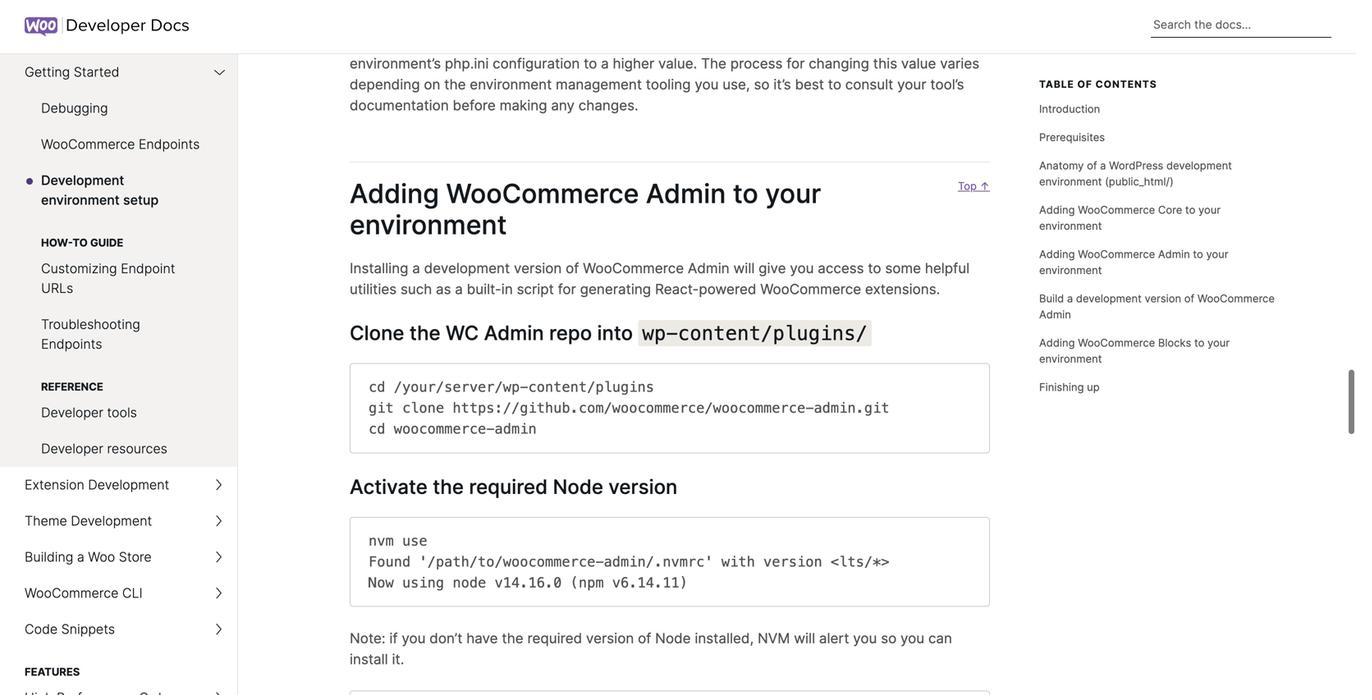 Task type: vqa. For each thing, say whether or not it's contained in the screenshot.
Contribute to Docs link at the left
no



Task type: describe. For each thing, give the bounding box(es) containing it.
error
[[754, 13, 786, 30]]

table
[[1040, 78, 1075, 90]]

happens,
[[499, 34, 560, 51]]

endpoint
[[121, 261, 175, 277]]

powered
[[699, 281, 757, 298]]

it.
[[392, 651, 404, 668]]

getting
[[25, 64, 70, 80]]

clone
[[402, 400, 444, 416]]

of inside note: if you don't have the required version of node installed, nvm will alert you so you can install it.
[[638, 630, 652, 647]]

installed,
[[695, 630, 754, 647]]

best
[[795, 76, 824, 93]]

out-
[[649, 13, 677, 30]]

1 cd from the top
[[369, 379, 386, 396]]

as
[[436, 281, 451, 298]]

0 horizontal spatial adding woocommerce admin to your environment link
[[322, 178, 822, 241]]

a left the woo
[[77, 549, 84, 565]]

top
[[958, 180, 977, 192]]

0 vertical spatial required
[[469, 475, 548, 499]]

some inside installing a development version of woocommerce admin will give you access to some helpful utilities such as a built-in script for generating react-powered woocommerce extensions.
[[886, 260, 921, 277]]

adding for 'adding woocommerce blocks to your environment' link
[[1040, 336, 1075, 349]]

environment inside adding woocommerce core to your environment
[[1040, 219, 1102, 232]]

1 vertical spatial this
[[874, 55, 898, 72]]

core
[[1159, 203, 1183, 216]]

https://github.com/woocommerce/woocommerce-
[[453, 400, 814, 416]]

making
[[500, 97, 547, 114]]

development environment setup
[[41, 172, 159, 208]]

↑
[[980, 180, 990, 192]]

you right alert on the bottom
[[853, 630, 877, 647]]

in inside note: in some environments, you may see an out-of-memory error when you try to build woocommerce. if this happens, you simply need to adjust the memory_limit setting in your environment's php.ini configuration to a higher value. the process for changing this value varies depending on the environment management tooling you use, so it's best to consult your tool's documentation before making any changes.
[[902, 34, 913, 51]]

development for extension
[[88, 477, 169, 493]]

building
[[25, 549, 73, 565]]

store
[[119, 549, 152, 565]]

table of contents element
[[1040, 78, 1278, 401]]

in
[[390, 13, 401, 30]]

tools
[[107, 405, 137, 421]]

features
[[25, 666, 80, 679]]

adding woocommerce blocks to your environment link
[[1040, 329, 1278, 373]]

an
[[629, 13, 645, 30]]

troubleshooting endpoints link
[[0, 307, 237, 363]]

some inside note: in some environments, you may see an out-of-memory error when you try to build woocommerce. if this happens, you simply need to adjust the memory_limit setting in your environment's php.ini configuration to a higher value. the process for changing this value varies depending on the environment management tooling you use, so it's best to consult your tool's documentation before making any changes.
[[405, 13, 441, 30]]

version up nvm use found '/path/to/woocommerce-admin/.nvmrc' with version <lts/*> now using node v14.16.0 (npm v6.14.11)
[[609, 475, 678, 499]]

into
[[597, 321, 633, 345]]

environment inside adding woocommerce blocks to your environment
[[1040, 352, 1102, 365]]

activate
[[350, 475, 428, 499]]

your up value
[[917, 34, 946, 51]]

installing
[[350, 260, 409, 277]]

content/plugins
[[528, 379, 654, 396]]

higher
[[613, 55, 655, 72]]

v14.16.0
[[495, 575, 562, 591]]

a inside build a development version of woocommerce admin
[[1067, 292, 1073, 305]]

development for build a development version of woocommerce admin
[[1076, 292, 1142, 305]]

woocommerce endpoints link
[[0, 126, 237, 163]]

debugging link
[[0, 90, 237, 126]]

note: if you don't have the required version of node installed, nvm will alert you so you can install it.
[[350, 630, 953, 668]]

admin inside installing a development version of woocommerce admin will give you access to some helpful utilities such as a built-in script for generating react-powered woocommerce extensions.
[[688, 260, 730, 277]]

the down woocommerce-
[[433, 475, 464, 499]]

nvm
[[369, 533, 394, 549]]

the
[[701, 55, 727, 72]]

value
[[902, 55, 937, 72]]

admin
[[495, 421, 537, 437]]

give
[[759, 260, 786, 277]]

debugging
[[41, 100, 108, 116]]

environment's
[[350, 55, 441, 72]]

for inside installing a development version of woocommerce admin will give you access to some helpful utilities such as a built-in script for generating react-powered woocommerce extensions.
[[558, 281, 576, 298]]

documentation
[[350, 97, 449, 114]]

to inside adding woocommerce core to your environment
[[1186, 203, 1196, 216]]

developer resources link
[[0, 431, 237, 467]]

helpful
[[925, 260, 970, 277]]

2 cd from the top
[[369, 421, 386, 437]]

generating
[[580, 281, 651, 298]]

finishing
[[1040, 381, 1084, 394]]

environment inside note: in some environments, you may see an out-of-memory error when you try to build woocommerce. if this happens, you simply need to adjust the memory_limit setting in your environment's php.ini configuration to a higher value. the process for changing this value varies depending on the environment management tooling you use, so it's best to consult your tool's documentation before making any changes.
[[470, 76, 552, 93]]

getting started
[[25, 64, 119, 80]]

code
[[25, 622, 58, 638]]

version inside note: if you don't have the required version of node installed, nvm will alert you so you can install it.
[[586, 630, 634, 647]]

adjust
[[692, 34, 733, 51]]

of-
[[677, 13, 696, 30]]

features link
[[0, 648, 237, 680]]

varies
[[940, 55, 980, 72]]

consult
[[846, 76, 894, 93]]

wp-
[[643, 322, 678, 345]]

your down value
[[898, 76, 927, 93]]

wc
[[446, 321, 479, 345]]

woocommerce cli link
[[0, 576, 237, 612]]

<lts/*>
[[831, 554, 890, 570]]

you left the may
[[542, 13, 566, 30]]

memory_limit
[[762, 34, 848, 51]]

developer for developer resources
[[41, 441, 103, 457]]

code snippets
[[25, 622, 115, 638]]

you down the
[[695, 76, 719, 93]]

will inside installing a development version of woocommerce admin will give you access to some helpful utilities such as a built-in script for generating react-powered woocommerce extensions.
[[734, 260, 755, 277]]

the right on
[[444, 76, 466, 93]]

0 horizontal spatial this
[[471, 34, 495, 51]]

customizing endpoint urls
[[41, 261, 175, 296]]

woocommerce-
[[394, 421, 495, 437]]

prerequisites
[[1040, 131, 1105, 144]]

v6.14.11)
[[612, 575, 688, 591]]

php.ini
[[445, 55, 489, 72]]

react-
[[655, 281, 699, 298]]

0 horizontal spatial node
[[553, 475, 604, 499]]

in inside installing a development version of woocommerce admin will give you access to some helpful utilities such as a built-in script for generating react-powered woocommerce extensions.
[[502, 281, 513, 298]]

finishing up link
[[1040, 373, 1278, 401]]

endpoints for troubleshooting endpoints
[[41, 336, 102, 352]]

when
[[790, 13, 826, 30]]

theme
[[25, 513, 67, 529]]

customizing endpoint urls link
[[0, 251, 237, 307]]

developer tools
[[41, 405, 137, 421]]

admin/.nvmrc'
[[604, 554, 713, 570]]

environment inside anatomy of a wordpress development environment (public_html/)
[[1040, 175, 1102, 188]]

1 horizontal spatial adding woocommerce admin to your environment link
[[1040, 240, 1278, 284]]

adding for the right adding woocommerce admin to your environment link
[[1040, 248, 1075, 261]]

using
[[402, 575, 444, 591]]

use,
[[723, 76, 750, 93]]

build
[[897, 13, 929, 30]]

adding woocommerce admin to your environment for left adding woocommerce admin to your environment link
[[350, 178, 822, 241]]

value.
[[659, 55, 697, 72]]

changing
[[809, 55, 870, 72]]

your inside adding woocommerce blocks to your environment
[[1208, 336, 1230, 349]]



Task type: locate. For each thing, give the bounding box(es) containing it.
version down (npm
[[586, 630, 634, 647]]

of inside anatomy of a wordpress development environment (public_html/)
[[1087, 159, 1098, 172]]

how-to guide link
[[0, 218, 237, 251]]

management
[[556, 76, 642, 93]]

your down adding woocommerce core to your environment link
[[1207, 248, 1229, 261]]

up
[[1087, 381, 1100, 394]]

you right if
[[402, 630, 426, 647]]

prerequisites link
[[1040, 123, 1278, 151]]

process
[[731, 55, 783, 72]]

endpoints
[[139, 136, 200, 152], [41, 336, 102, 352]]

so left the it's
[[754, 76, 770, 93]]

(npm
[[570, 575, 604, 591]]

1 vertical spatial development
[[88, 477, 169, 493]]

0 vertical spatial in
[[902, 34, 913, 51]]

may
[[570, 13, 598, 30]]

in down build
[[902, 34, 913, 51]]

extension
[[25, 477, 84, 493]]

1 vertical spatial development
[[424, 260, 510, 277]]

note: left the 'in'
[[350, 13, 386, 30]]

version up blocks in the right of the page
[[1145, 292, 1182, 305]]

development inside development environment setup
[[41, 172, 124, 188]]

developer inside "link"
[[41, 405, 103, 421]]

development inside build a development version of woocommerce admin
[[1076, 292, 1142, 305]]

0 vertical spatial for
[[787, 55, 805, 72]]

will up the powered
[[734, 260, 755, 277]]

note: for note: in some environments, you may see an out-of-memory error when you try to build woocommerce. if this happens, you simply need to adjust the memory_limit setting in your environment's php.ini configuration to a higher value. the process for changing this value varies depending on the environment management tooling you use, so it's best to consult your tool's documentation before making any changes.
[[350, 13, 386, 30]]

your right the core
[[1199, 203, 1221, 216]]

1 vertical spatial cd
[[369, 421, 386, 437]]

don't
[[430, 630, 463, 647]]

0 vertical spatial cd
[[369, 379, 386, 396]]

0 horizontal spatial will
[[734, 260, 755, 277]]

1 horizontal spatial development
[[1076, 292, 1142, 305]]

woocommerce inside adding woocommerce blocks to your environment
[[1078, 336, 1156, 349]]

adding woocommerce admin to your environment for the right adding woocommerce admin to your environment link
[[1040, 248, 1229, 277]]

development inside anatomy of a wordpress development environment (public_html/)
[[1167, 159, 1233, 172]]

required inside note: if you don't have the required version of node installed, nvm will alert you so you can install it.
[[528, 630, 582, 647]]

if
[[390, 630, 398, 647]]

None search field
[[1151, 12, 1332, 38]]

adding up finishing
[[1040, 336, 1075, 349]]

0 vertical spatial some
[[405, 13, 441, 30]]

woo
[[88, 549, 115, 565]]

cd up git
[[369, 379, 386, 396]]

introduction link
[[1040, 95, 1278, 123]]

development for installing a development version of woocommerce admin will give you access to some helpful utilities such as a built-in script for generating react-powered woocommerce extensions.
[[424, 260, 510, 277]]

the right have at the left bottom
[[502, 630, 524, 647]]

for right script
[[558, 281, 576, 298]]

customizing
[[41, 261, 117, 277]]

now
[[369, 575, 394, 591]]

nvm
[[758, 630, 790, 647]]

adding down anatomy
[[1040, 203, 1075, 216]]

will inside note: if you don't have the required version of node installed, nvm will alert you so you can install it.
[[794, 630, 816, 647]]

1 vertical spatial some
[[886, 260, 921, 277]]

reference
[[41, 381, 103, 393]]

adding woocommerce core to your environment
[[1040, 203, 1221, 232]]

tooling
[[646, 76, 691, 93]]

memory
[[696, 13, 750, 30]]

1 horizontal spatial adding woocommerce admin to your environment
[[1040, 248, 1229, 277]]

woocommerce endpoints
[[41, 136, 200, 152]]

development down extension development link
[[71, 513, 152, 529]]

1 horizontal spatial some
[[886, 260, 921, 277]]

/your/server/wp-
[[394, 379, 528, 396]]

developer down developer tools
[[41, 441, 103, 457]]

0 vertical spatial node
[[553, 475, 604, 499]]

2 horizontal spatial development
[[1167, 159, 1233, 172]]

have
[[467, 630, 498, 647]]

1 horizontal spatial node
[[655, 630, 691, 647]]

anatomy of a wordpress development environment (public_html/) link
[[1040, 151, 1278, 196]]

woocommerce inside build a development version of woocommerce admin
[[1198, 292, 1275, 305]]

0 horizontal spatial some
[[405, 13, 441, 30]]

extension development
[[25, 477, 169, 493]]

of right "table"
[[1078, 78, 1093, 90]]

2 vertical spatial development
[[1076, 292, 1142, 305]]

this right if
[[471, 34, 495, 51]]

your inside adding woocommerce core to your environment
[[1199, 203, 1221, 216]]

a up management
[[601, 55, 609, 72]]

version up script
[[514, 260, 562, 277]]

the up process
[[736, 34, 758, 51]]

version right with in the right of the page
[[764, 554, 823, 570]]

note: in some environments, you may see an out-of-memory error when you try to build woocommerce. if this happens, you simply need to adjust the memory_limit setting in your environment's php.ini configuration to a higher value. the process for changing this value varies depending on the environment management tooling you use, so it's best to consult your tool's documentation before making any changes.
[[350, 13, 980, 114]]

you down the may
[[564, 34, 588, 51]]

reference link
[[0, 363, 237, 395]]

cd
[[369, 379, 386, 396], [369, 421, 386, 437]]

0 horizontal spatial in
[[502, 281, 513, 298]]

clone
[[350, 321, 404, 345]]

installing a development version of woocommerce admin will give you access to some helpful utilities such as a built-in script for generating react-powered woocommerce extensions.
[[350, 260, 970, 298]]

a inside note: in some environments, you may see an out-of-memory error when you try to build woocommerce. if this happens, you simply need to adjust the memory_limit setting in your environment's php.ini configuration to a higher value. the process for changing this value varies depending on the environment management tooling you use, so it's best to consult your tool's documentation before making any changes.
[[601, 55, 609, 72]]

to
[[880, 13, 893, 30], [675, 34, 688, 51], [584, 55, 597, 72], [828, 76, 842, 93], [733, 178, 759, 209], [1186, 203, 1196, 216], [1193, 248, 1204, 261], [868, 260, 882, 277], [1195, 336, 1205, 349]]

adding inside adding woocommerce blocks to your environment
[[1040, 336, 1075, 349]]

resources
[[107, 441, 167, 457]]

adding for left adding woocommerce admin to your environment link
[[350, 178, 439, 209]]

a up such
[[412, 260, 420, 277]]

found
[[369, 554, 411, 570]]

theme development
[[25, 513, 152, 529]]

2 developer from the top
[[41, 441, 103, 457]]

a inside anatomy of a wordpress development environment (public_html/)
[[1101, 159, 1107, 172]]

0 vertical spatial development
[[1167, 159, 1233, 172]]

for down memory_limit
[[787, 55, 805, 72]]

node inside note: if you don't have the required version of node installed, nvm will alert you so you can install it.
[[655, 630, 691, 647]]

note: up install
[[350, 630, 386, 647]]

how-to guide
[[41, 237, 123, 249]]

activate the required node version
[[350, 475, 678, 499]]

version inside nvm use found '/path/to/woocommerce-admin/.nvmrc' with version <lts/*> now using node v14.16.0 (npm v6.14.11)
[[764, 554, 823, 570]]

utilities
[[350, 281, 397, 298]]

anatomy of a wordpress development environment (public_html/)
[[1040, 159, 1233, 188]]

1 vertical spatial note:
[[350, 630, 386, 647]]

development inside installing a development version of woocommerce admin will give you access to some helpful utilities such as a built-in script for generating react-powered woocommerce extensions.
[[424, 260, 510, 277]]

a right as on the top left of the page
[[455, 281, 463, 298]]

adding up installing
[[350, 178, 439, 209]]

search search field
[[1151, 12, 1332, 38]]

building a woo store link
[[0, 540, 237, 576]]

development right build
[[1076, 292, 1142, 305]]

0 vertical spatial will
[[734, 260, 755, 277]]

version
[[514, 260, 562, 277], [1145, 292, 1182, 305], [609, 475, 678, 499], [764, 554, 823, 570], [586, 630, 634, 647]]

of up blocks in the right of the page
[[1185, 292, 1195, 305]]

endpoints down troubleshooting
[[41, 336, 102, 352]]

endpoints inside troubleshooting endpoints
[[41, 336, 102, 352]]

you left try
[[829, 13, 853, 30]]

this
[[471, 34, 495, 51], [874, 55, 898, 72]]

1 developer from the top
[[41, 405, 103, 421]]

woocommerce inside 'link'
[[41, 136, 135, 152]]

to inside installing a development version of woocommerce admin will give you access to some helpful utilities such as a built-in script for generating react-powered woocommerce extensions.
[[868, 260, 882, 277]]

with
[[722, 554, 755, 570]]

1 vertical spatial so
[[881, 630, 897, 647]]

0 vertical spatial this
[[471, 34, 495, 51]]

1 horizontal spatial in
[[902, 34, 913, 51]]

adding woocommerce admin to your environment link
[[322, 178, 822, 241], [1040, 240, 1278, 284]]

building a woo store
[[25, 549, 152, 565]]

1 note: from the top
[[350, 13, 386, 30]]

1 horizontal spatial endpoints
[[139, 136, 200, 152]]

clone the wc admin repo into wp-content/plugins/
[[350, 321, 868, 345]]

1 horizontal spatial so
[[881, 630, 897, 647]]

getting started link
[[0, 54, 237, 90]]

see
[[602, 13, 625, 30]]

need
[[638, 34, 671, 51]]

1 vertical spatial in
[[502, 281, 513, 298]]

theme development link
[[0, 503, 237, 540]]

development down resources
[[88, 477, 169, 493]]

adding woocommerce blocks to your environment
[[1040, 336, 1230, 365]]

configuration
[[493, 55, 580, 72]]

to inside adding woocommerce blocks to your environment
[[1195, 336, 1205, 349]]

1 vertical spatial adding woocommerce admin to your environment
[[1040, 248, 1229, 277]]

script
[[517, 281, 554, 298]]

so inside note: if you don't have the required version of node installed, nvm will alert you so you can install it.
[[881, 630, 897, 647]]

1 vertical spatial required
[[528, 630, 582, 647]]

version inside installing a development version of woocommerce admin will give you access to some helpful utilities such as a built-in script for generating react-powered woocommerce extensions.
[[514, 260, 562, 277]]

of right anatomy
[[1087, 159, 1098, 172]]

troubleshooting
[[41, 317, 140, 333]]

endpoints down debugging link
[[139, 136, 200, 152]]

0 horizontal spatial for
[[558, 281, 576, 298]]

some right the 'in'
[[405, 13, 441, 30]]

cd down git
[[369, 421, 386, 437]]

the left wc
[[410, 321, 441, 345]]

a right build
[[1067, 292, 1073, 305]]

extensions.
[[865, 281, 941, 298]]

tool's
[[931, 76, 964, 93]]

started
[[74, 64, 119, 80]]

built-
[[467, 281, 502, 298]]

wordpress
[[1110, 159, 1164, 172]]

will left alert on the bottom
[[794, 630, 816, 647]]

you inside installing a development version of woocommerce admin will give you access to some helpful utilities such as a built-in script for generating react-powered woocommerce extensions.
[[790, 260, 814, 277]]

to
[[73, 237, 88, 249]]

1 horizontal spatial this
[[874, 55, 898, 72]]

anatomy
[[1040, 159, 1084, 172]]

content/plugins/
[[678, 322, 868, 345]]

a left wordpress
[[1101, 159, 1107, 172]]

2 note: from the top
[[350, 630, 386, 647]]

0 horizontal spatial endpoints
[[41, 336, 102, 352]]

1 vertical spatial node
[[655, 630, 691, 647]]

0 vertical spatial so
[[754, 76, 770, 93]]

this down the setting
[[874, 55, 898, 72]]

(public_html/)
[[1105, 175, 1174, 188]]

of up repo
[[566, 260, 579, 277]]

finishing up
[[1040, 381, 1100, 394]]

so inside note: in some environments, you may see an out-of-memory error when you try to build woocommerce. if this happens, you simply need to adjust the memory_limit setting in your environment's php.ini configuration to a higher value. the process for changing this value varies depending on the environment management tooling you use, so it's best to consult your tool's documentation before making any changes.
[[754, 76, 770, 93]]

troubleshooting endpoints
[[41, 317, 140, 352]]

of
[[1078, 78, 1093, 90], [1087, 159, 1098, 172], [566, 260, 579, 277], [1185, 292, 1195, 305], [638, 630, 652, 647]]

you right give
[[790, 260, 814, 277]]

for inside note: in some environments, you may see an out-of-memory error when you try to build woocommerce. if this happens, you simply need to adjust the memory_limit setting in your environment's php.ini configuration to a higher value. the process for changing this value varies depending on the environment management tooling you use, so it's best to consult your tool's documentation before making any changes.
[[787, 55, 805, 72]]

in left script
[[502, 281, 513, 298]]

0 vertical spatial endpoints
[[139, 136, 200, 152]]

0 horizontal spatial development
[[424, 260, 510, 277]]

1 horizontal spatial for
[[787, 55, 805, 72]]

adding woocommerce admin to your environment inside table of contents element
[[1040, 248, 1229, 277]]

the inside note: if you don't have the required version of node installed, nvm will alert you so you can install it.
[[502, 630, 524, 647]]

adding for adding woocommerce core to your environment link
[[1040, 203, 1075, 216]]

note: inside note: in some environments, you may see an out-of-memory error when you try to build woocommerce. if this happens, you simply need to adjust the memory_limit setting in your environment's php.ini configuration to a higher value. the process for changing this value varies depending on the environment management tooling you use, so it's best to consult your tool's documentation before making any changes.
[[350, 13, 386, 30]]

developer for developer tools
[[41, 405, 103, 421]]

1 vertical spatial for
[[558, 281, 576, 298]]

endpoints for woocommerce endpoints
[[139, 136, 200, 152]]

0 vertical spatial adding woocommerce admin to your environment
[[350, 178, 822, 241]]

of inside build a development version of woocommerce admin
[[1185, 292, 1195, 305]]

development for theme
[[71, 513, 152, 529]]

1 vertical spatial endpoints
[[41, 336, 102, 352]]

any
[[551, 97, 575, 114]]

environment inside development environment setup
[[41, 192, 120, 208]]

of down v6.14.11)
[[638, 630, 652, 647]]

so
[[754, 76, 770, 93], [881, 630, 897, 647]]

0 vertical spatial development
[[41, 172, 124, 188]]

0 horizontal spatial so
[[754, 76, 770, 93]]

adding up build
[[1040, 248, 1075, 261]]

woocommerce
[[41, 136, 135, 152], [446, 178, 639, 209], [1078, 203, 1156, 216], [1078, 248, 1156, 261], [583, 260, 684, 277], [761, 281, 862, 298], [1198, 292, 1275, 305], [1078, 336, 1156, 349], [25, 586, 119, 602]]

of inside installing a development version of woocommerce admin will give you access to some helpful utilities such as a built-in script for generating react-powered woocommerce extensions.
[[566, 260, 579, 277]]

adding woocommerce admin to your environment
[[350, 178, 822, 241], [1040, 248, 1229, 277]]

alert
[[819, 630, 850, 647]]

admin inside build a development version of woocommerce admin
[[1040, 308, 1072, 321]]

note: for note: if you don't have the required version of node installed, nvm will alert you so you can install it.
[[350, 630, 386, 647]]

1 horizontal spatial will
[[794, 630, 816, 647]]

install
[[350, 651, 388, 668]]

0 vertical spatial developer
[[41, 405, 103, 421]]

development down 'prerequisites' link
[[1167, 159, 1233, 172]]

snippets
[[61, 622, 115, 638]]

if
[[459, 34, 467, 51]]

some up the extensions.
[[886, 260, 921, 277]]

1 vertical spatial will
[[794, 630, 816, 647]]

development down woocommerce endpoints 'link'
[[41, 172, 124, 188]]

adding inside adding woocommerce core to your environment
[[1040, 203, 1075, 216]]

so left can
[[881, 630, 897, 647]]

0 vertical spatial note:
[[350, 13, 386, 30]]

some
[[405, 13, 441, 30], [886, 260, 921, 277]]

endpoints inside 'link'
[[139, 136, 200, 152]]

2 vertical spatial development
[[71, 513, 152, 529]]

nvm use found '/path/to/woocommerce-admin/.nvmrc' with version <lts/*> now using node v14.16.0 (npm v6.14.11)
[[369, 533, 890, 591]]

your up give
[[766, 178, 822, 209]]

0 horizontal spatial adding woocommerce admin to your environment
[[350, 178, 822, 241]]

development
[[1167, 159, 1233, 172], [424, 260, 510, 277], [1076, 292, 1142, 305]]

woocommerce inside adding woocommerce core to your environment
[[1078, 203, 1156, 216]]

required down admin
[[469, 475, 548, 499]]

note: inside note: if you don't have the required version of node installed, nvm will alert you so you can install it.
[[350, 630, 386, 647]]

developer down reference
[[41, 405, 103, 421]]

version inside build a development version of woocommerce admin
[[1145, 292, 1182, 305]]

'/path/to/woocommerce-
[[419, 554, 604, 570]]

1 vertical spatial developer
[[41, 441, 103, 457]]

how-
[[41, 237, 73, 249]]

required down v14.16.0
[[528, 630, 582, 647]]

you left can
[[901, 630, 925, 647]]

your right blocks in the right of the page
[[1208, 336, 1230, 349]]

development up built-
[[424, 260, 510, 277]]



